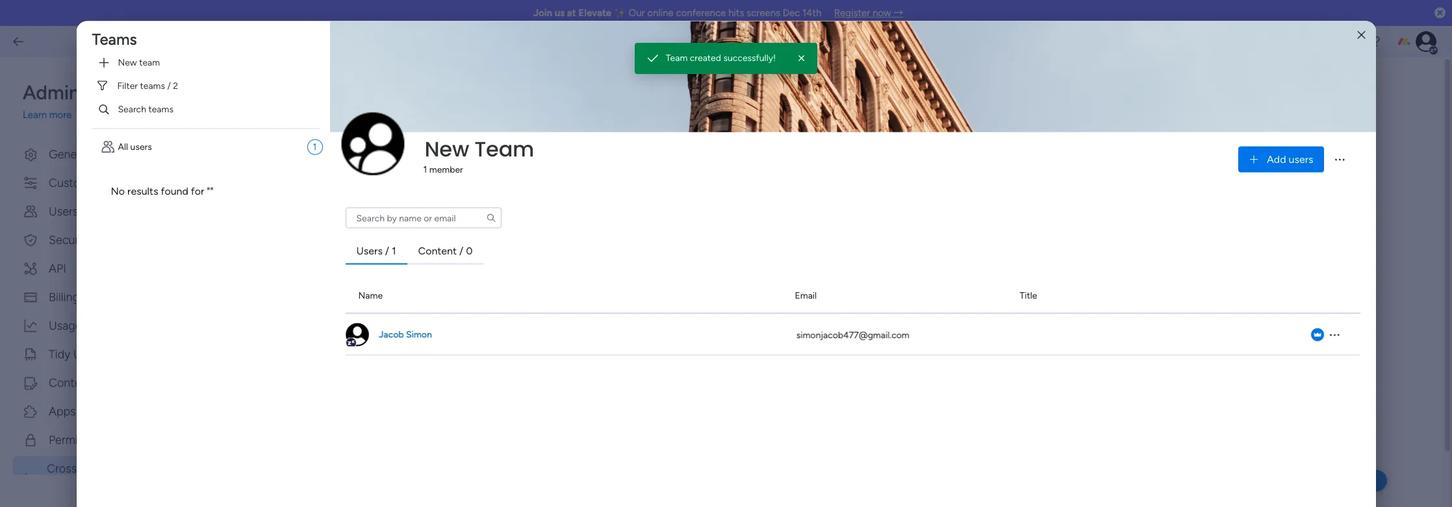 Task type: vqa. For each thing, say whether or not it's contained in the screenshot.
Update feed icon
no



Task type: describe. For each thing, give the bounding box(es) containing it.
with margin right image
[[97, 103, 110, 116]]

there are no folders in the account
[[426, 352, 590, 364]]

back to workspace image
[[12, 35, 25, 48]]

2
[[173, 80, 178, 91]]

new for team
[[425, 134, 469, 163]]

billing
[[49, 290, 79, 304]]

simon
[[406, 329, 432, 340]]

""
[[207, 185, 213, 197]]

directory
[[95, 376, 141, 390]]

1 horizontal spatial and
[[538, 136, 553, 147]]

0 vertical spatial the
[[288, 136, 302, 147]]

api
[[49, 261, 66, 276]]

billing button
[[13, 285, 154, 310]]

account up into
[[405, 108, 443, 121]]

now
[[873, 7, 891, 19]]

created
[[690, 53, 721, 64]]

search teams
[[118, 103, 173, 114]]

title
[[1020, 290, 1037, 301]]

into
[[412, 136, 428, 147]]

successfully!
[[723, 53, 776, 64]]

1 horizontal spatial boards
[[508, 136, 536, 147]]

help
[[1353, 475, 1376, 488]]

first,
[[242, 136, 262, 147]]

elevate
[[578, 7, 611, 19]]

add users
[[1267, 153, 1313, 166]]

new team
[[118, 57, 160, 68]]

cross inside cross account copier button
[[47, 462, 77, 476]]

with margin right image
[[97, 56, 110, 69]]

you
[[339, 136, 354, 147]]

tidy up button
[[13, 342, 154, 367]]

are
[[456, 352, 470, 364]]

14th
[[802, 7, 822, 19]]

0 vertical spatial cross
[[216, 86, 258, 107]]

help button
[[1342, 470, 1387, 492]]

folder image image
[[483, 243, 533, 337]]

first, move the content you want to copy into a folder. only main boards and dashboards can be copied.
[[242, 136, 664, 147]]

jacob simon image
[[345, 323, 369, 347]]

our
[[629, 7, 645, 19]]

at
[[567, 7, 576, 19]]

cross account copier button
[[13, 456, 154, 499]]

1 for users
[[392, 245, 396, 257]]

help image
[[1370, 35, 1383, 48]]

1 horizontal spatial to
[[378, 136, 387, 147]]

account right in at left bottom
[[551, 352, 590, 364]]

0 vertical spatial to
[[354, 108, 364, 121]]

stats
[[84, 319, 110, 333]]

permissions
[[49, 433, 110, 447]]

all
[[118, 142, 128, 153]]

team inside new team 1 member
[[474, 134, 534, 163]]

simonjacob477@gmail.com
[[796, 330, 909, 341]]

apps button
[[13, 399, 154, 425]]

there
[[426, 352, 453, 364]]

customization button
[[13, 171, 154, 196]]

filter teams / 2 button
[[92, 75, 319, 96]]

tidy up
[[49, 347, 88, 362]]

users for users
[[49, 204, 78, 219]]

folder.
[[437, 136, 463, 147]]

search image for 'search for a folder' search field
[[379, 207, 389, 217]]

new team 1 member
[[423, 134, 534, 175]]

jacob
[[378, 329, 403, 340]]

usage
[[49, 319, 81, 333]]

content directory
[[49, 376, 141, 390]]

upload button
[[340, 112, 405, 177]]

users for add users
[[1289, 153, 1313, 166]]

move
[[264, 136, 286, 147]]

users / 1
[[356, 245, 396, 257]]

learn
[[23, 109, 47, 121]]

0 vertical spatial cross account copier
[[216, 86, 372, 107]]

results
[[127, 185, 158, 197]]

customization
[[49, 176, 124, 190]]

apps
[[49, 404, 76, 419]]

0 horizontal spatial boards
[[243, 108, 275, 121]]

be
[[621, 136, 632, 147]]

row containing jacob simon
[[345, 314, 1360, 356]]

0 horizontal spatial and
[[278, 108, 295, 121]]

filter
[[117, 80, 138, 91]]

teams
[[92, 29, 137, 48]]

1 horizontal spatial dashboards
[[555, 136, 602, 147]]

content
[[304, 136, 336, 147]]

for
[[191, 185, 204, 197]]

screens
[[747, 7, 780, 19]]

team created successfully! alert
[[635, 43, 817, 74]]

in
[[522, 352, 531, 364]]

row containing name
[[345, 278, 1360, 314]]

learn more link
[[23, 108, 164, 122]]

add
[[1267, 153, 1286, 166]]

team inside team created successfully! "alert"
[[666, 53, 688, 64]]

users / 1 link
[[346, 240, 406, 263]]

jacob simon image
[[1416, 31, 1436, 52]]

no results found for ""
[[111, 185, 213, 197]]



Task type: locate. For each thing, give the bounding box(es) containing it.
→
[[894, 7, 903, 19]]

menu image
[[1328, 329, 1341, 342]]

1 vertical spatial content
[[49, 376, 92, 390]]

usage stats button
[[13, 313, 154, 339]]

boards up first,
[[243, 108, 275, 121]]

can
[[605, 136, 619, 147]]

cross account copier
[[216, 86, 372, 107], [47, 462, 122, 493]]

users up "name"
[[356, 245, 383, 257]]

another
[[366, 108, 402, 121]]

api button
[[13, 256, 154, 282]]

0 vertical spatial new
[[118, 57, 137, 68]]

users inside add users button
[[1289, 153, 1313, 166]]

1 vertical spatial team
[[474, 134, 534, 163]]

1 left member
[[423, 164, 427, 175]]

administration learn more
[[23, 81, 152, 121]]

0 horizontal spatial content
[[49, 376, 92, 390]]

content directory button
[[13, 371, 154, 396]]

1 inside new team 1 member
[[423, 164, 427, 175]]

0 vertical spatial 1
[[313, 141, 317, 152]]

grid containing name
[[345, 278, 1360, 505]]

the right in at left bottom
[[533, 352, 549, 364]]

no
[[473, 352, 485, 364]]

None search field
[[345, 208, 501, 229]]

content for content directory
[[49, 376, 92, 390]]

account
[[261, 86, 322, 107], [405, 108, 443, 121], [551, 352, 590, 364], [80, 462, 122, 476]]

1 horizontal spatial cross account copier
[[216, 86, 372, 107]]

cross account copier up copy boards and dashboards to another account
[[216, 86, 372, 107]]

new left team
[[118, 57, 137, 68]]

/ left 0
[[459, 245, 463, 257]]

dashboards left can
[[555, 136, 602, 147]]

tab list
[[345, 239, 1360, 265]]

/ left 2
[[167, 80, 171, 91]]

teams inside dropdown button
[[140, 80, 165, 91]]

to
[[354, 108, 364, 121], [378, 136, 387, 147]]

account up copy boards and dashboards to another account
[[261, 86, 322, 107]]

cross
[[216, 86, 258, 107], [47, 462, 77, 476]]

main
[[486, 136, 506, 147]]

security
[[49, 233, 92, 247]]

us
[[555, 7, 565, 19]]

security button
[[13, 228, 154, 253]]

/ inside dropdown button
[[167, 80, 171, 91]]

administration
[[23, 81, 152, 105]]

users right add
[[1289, 153, 1313, 166]]

content / 0
[[418, 245, 473, 257]]

0 horizontal spatial users
[[49, 204, 78, 219]]

copier down 'permissions'
[[47, 479, 79, 493]]

teams for search
[[148, 103, 173, 114]]

dashboards up 'content'
[[297, 108, 351, 121]]

and
[[278, 108, 295, 121], [538, 136, 553, 147]]

up
[[73, 347, 88, 362]]

new for team
[[118, 57, 137, 68]]

None search field
[[216, 202, 394, 222]]

users for all users
[[130, 142, 152, 153]]

account inside button
[[80, 462, 122, 476]]

0 horizontal spatial /
[[167, 80, 171, 91]]

2 horizontal spatial 1
[[423, 164, 427, 175]]

search image
[[379, 207, 389, 217], [486, 213, 496, 223]]

1 vertical spatial copier
[[47, 479, 79, 493]]

1 horizontal spatial search image
[[486, 213, 496, 223]]

row up simonjacob477@gmail.com
[[345, 278, 1360, 314]]

team
[[139, 57, 160, 68]]

1 vertical spatial users
[[1289, 153, 1313, 166]]

jacob simon
[[378, 329, 432, 340]]

dashboards
[[297, 108, 351, 121], [555, 136, 602, 147]]

/
[[167, 80, 171, 91], [385, 245, 389, 257], [459, 245, 463, 257]]

teams for filter
[[140, 80, 165, 91]]

new inside button
[[118, 57, 137, 68]]

1 vertical spatial to
[[378, 136, 387, 147]]

search image up users / 1
[[379, 207, 389, 217]]

content / 0 link
[[408, 240, 483, 263]]

content for content / 0
[[418, 245, 457, 257]]

and up move
[[278, 108, 295, 121]]

1 horizontal spatial the
[[533, 352, 549, 364]]

more
[[49, 109, 72, 121]]

to right want
[[378, 136, 387, 147]]

boards right 'main'
[[508, 136, 536, 147]]

0 vertical spatial users
[[130, 142, 152, 153]]

teams inside button
[[148, 103, 173, 114]]

/ for content / 0
[[459, 245, 463, 257]]

dec
[[783, 7, 800, 19]]

new up member
[[425, 134, 469, 163]]

/ down search by name or email search box
[[385, 245, 389, 257]]

users right the all
[[130, 142, 152, 153]]

0 vertical spatial users
[[49, 204, 78, 219]]

0 horizontal spatial search image
[[379, 207, 389, 217]]

1 horizontal spatial new
[[425, 134, 469, 163]]

menu image
[[1333, 153, 1346, 166]]

copied.
[[634, 136, 664, 147]]

1 horizontal spatial /
[[385, 245, 389, 257]]

0 horizontal spatial team
[[474, 134, 534, 163]]

1 vertical spatial boards
[[508, 136, 536, 147]]

users button
[[13, 199, 154, 224]]

0 vertical spatial teams
[[140, 80, 165, 91]]

hits
[[728, 7, 744, 19]]

New Team field
[[421, 134, 537, 163]]

join us at elevate ✨ our online conference hits screens dec 14th
[[533, 7, 822, 19]]

1 for new
[[423, 164, 427, 175]]

only
[[465, 136, 484, 147]]

close image
[[795, 52, 808, 65]]

content left 0
[[418, 245, 457, 257]]

cross down 'permissions'
[[47, 462, 77, 476]]

0 horizontal spatial copier
[[47, 479, 79, 493]]

0 horizontal spatial to
[[354, 108, 364, 121]]

1 down search by name or email search box
[[392, 245, 396, 257]]

Search by name or email search field
[[345, 208, 501, 229]]

new inside new team 1 member
[[425, 134, 469, 163]]

close image
[[1357, 30, 1365, 40]]

1 inside tab list
[[392, 245, 396, 257]]

teams left 2
[[140, 80, 165, 91]]

1 horizontal spatial 1
[[392, 245, 396, 257]]

search image down new team 1 member
[[486, 213, 496, 223]]

copier inside button
[[47, 479, 79, 493]]

grid
[[345, 278, 1360, 505]]

1 vertical spatial new
[[425, 134, 469, 163]]

content inside button
[[49, 376, 92, 390]]

the
[[288, 136, 302, 147], [533, 352, 549, 364]]

0 horizontal spatial dashboards
[[297, 108, 351, 121]]

and right 'main'
[[538, 136, 553, 147]]

copy boards and dashboards to another account
[[216, 108, 443, 121]]

team avatar image
[[340, 112, 405, 177]]

online
[[647, 7, 674, 19]]

all users
[[118, 142, 152, 153]]

tidy
[[49, 347, 70, 362]]

name
[[358, 290, 383, 301]]

usage stats
[[49, 319, 110, 333]]

folders
[[487, 352, 520, 364]]

1 horizontal spatial cross
[[216, 86, 258, 107]]

users inside button
[[49, 204, 78, 219]]

1 horizontal spatial content
[[418, 245, 457, 257]]

row down email
[[345, 314, 1360, 356]]

0 horizontal spatial users
[[130, 142, 152, 153]]

0 horizontal spatial cross
[[47, 462, 77, 476]]

0
[[466, 245, 473, 257]]

users for users / 1
[[356, 245, 383, 257]]

general button
[[13, 142, 154, 167]]

new team button
[[92, 52, 319, 73]]

register now →
[[834, 7, 903, 19]]

/ for users / 1
[[385, 245, 389, 257]]

0 vertical spatial content
[[418, 245, 457, 257]]

tab list containing users / 1
[[345, 239, 1360, 265]]

1 vertical spatial the
[[533, 352, 549, 364]]

cross up copy
[[216, 86, 258, 107]]

teams down filter teams / 2
[[148, 103, 173, 114]]

filter teams / 2
[[117, 80, 178, 91]]

copier up copy boards and dashboards to another account
[[325, 86, 372, 107]]

1 row from the top
[[345, 278, 1360, 314]]

account down permissions button
[[80, 462, 122, 476]]

cross account copier down permissions button
[[47, 462, 122, 493]]

content down tidy up
[[49, 376, 92, 390]]

2 vertical spatial 1
[[392, 245, 396, 257]]

1 horizontal spatial copier
[[325, 86, 372, 107]]

2 horizontal spatial /
[[459, 245, 463, 257]]

cross account copier inside button
[[47, 462, 122, 493]]

register now → link
[[834, 7, 903, 19]]

the right move
[[288, 136, 302, 147]]

1 vertical spatial cross
[[47, 462, 77, 476]]

2 row from the top
[[345, 314, 1360, 356]]

found
[[161, 185, 188, 197]]

1 horizontal spatial users
[[1289, 153, 1313, 166]]

0 horizontal spatial new
[[118, 57, 137, 68]]

upload
[[356, 149, 390, 161]]

1 vertical spatial cross account copier
[[47, 462, 122, 493]]

0 horizontal spatial the
[[288, 136, 302, 147]]

to left another
[[354, 108, 364, 121]]

0 horizontal spatial cross account copier
[[47, 462, 122, 493]]

1 vertical spatial users
[[356, 245, 383, 257]]

users up security
[[49, 204, 78, 219]]

0 vertical spatial and
[[278, 108, 295, 121]]

1 vertical spatial teams
[[148, 103, 173, 114]]

team created successfully!
[[666, 53, 776, 64]]

add users button
[[1238, 147, 1324, 173]]

search
[[118, 103, 146, 114]]

Destination account: text field
[[485, 486, 629, 507]]

email
[[795, 290, 817, 301]]

✨
[[614, 7, 626, 19]]

0 vertical spatial dashboards
[[297, 108, 351, 121]]

want
[[356, 136, 376, 147]]

1 vertical spatial and
[[538, 136, 553, 147]]

1 vertical spatial dashboards
[[555, 136, 602, 147]]

no
[[111, 185, 125, 197]]

member
[[429, 164, 463, 175]]

new
[[118, 57, 137, 68], [425, 134, 469, 163]]

teams
[[140, 80, 165, 91], [148, 103, 173, 114]]

Search for a folder search field
[[216, 202, 394, 222]]

copier
[[325, 86, 372, 107], [47, 479, 79, 493]]

1 horizontal spatial users
[[356, 245, 383, 257]]

1 left you
[[313, 141, 317, 152]]

search image for search by name or email search box
[[486, 213, 496, 223]]

1 horizontal spatial team
[[666, 53, 688, 64]]

1 vertical spatial 1
[[423, 164, 427, 175]]

0 vertical spatial copier
[[325, 86, 372, 107]]

0 vertical spatial team
[[666, 53, 688, 64]]

boards
[[243, 108, 275, 121], [508, 136, 536, 147]]

general
[[49, 147, 89, 161]]

register
[[834, 7, 870, 19]]

jacob simon link
[[376, 329, 434, 342]]

0 vertical spatial boards
[[243, 108, 275, 121]]

permissions button
[[13, 428, 154, 453]]

row
[[345, 278, 1360, 314], [345, 314, 1360, 356]]

0 horizontal spatial 1
[[313, 141, 317, 152]]

a
[[430, 136, 434, 147]]



